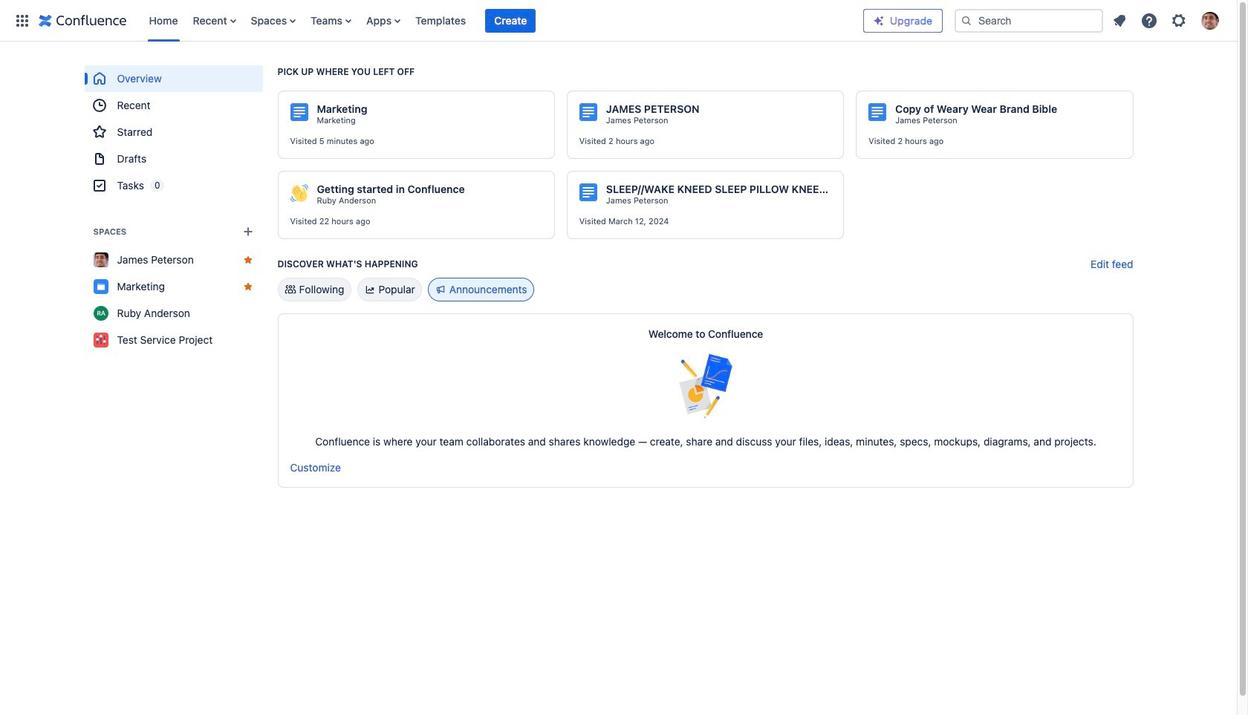 Task type: locate. For each thing, give the bounding box(es) containing it.
search image
[[961, 14, 973, 26]]

list
[[142, 0, 864, 41], [1107, 7, 1229, 34]]

None search field
[[955, 9, 1104, 32]]

1 horizontal spatial list
[[1107, 7, 1229, 34]]

your profile and preferences image
[[1202, 12, 1220, 29]]

create a space image
[[239, 223, 257, 241]]

unstar this space image
[[242, 281, 254, 293]]

global element
[[9, 0, 864, 41]]

list item
[[486, 9, 536, 32]]

confluence image
[[39, 12, 127, 29], [39, 12, 127, 29]]

0 horizontal spatial list
[[142, 0, 864, 41]]

list item inside list
[[486, 9, 536, 32]]

:wave: image
[[290, 184, 308, 202]]

group
[[84, 65, 263, 199]]

banner
[[0, 0, 1238, 42]]

unstar this space image
[[242, 254, 254, 266]]

help icon image
[[1141, 12, 1159, 29]]



Task type: describe. For each thing, give the bounding box(es) containing it.
Search field
[[955, 9, 1104, 32]]

appswitcher icon image
[[13, 12, 31, 29]]

notification icon image
[[1111, 12, 1129, 29]]

list for premium icon
[[1107, 7, 1229, 34]]

settings icon image
[[1171, 12, 1188, 29]]

:wave: image
[[290, 184, 308, 202]]

premium image
[[873, 14, 885, 26]]

list for appswitcher icon
[[142, 0, 864, 41]]



Task type: vqa. For each thing, say whether or not it's contained in the screenshot.
4th More icon from the bottom of the page
no



